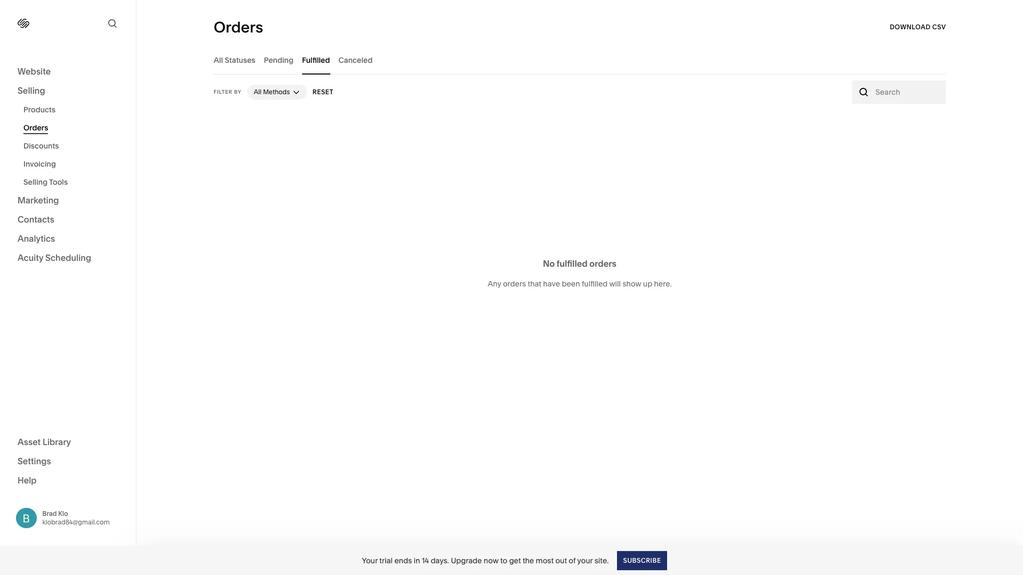 Task type: vqa. For each thing, say whether or not it's contained in the screenshot.
Canceled
yes



Task type: describe. For each thing, give the bounding box(es) containing it.
subscribe
[[623, 557, 661, 565]]

no
[[543, 258, 555, 269]]

14
[[422, 556, 429, 566]]

of
[[569, 556, 576, 566]]

no fulfilled orders
[[543, 258, 617, 269]]

settings link
[[18, 455, 118, 468]]

invoicing link
[[23, 155, 124, 173]]

Search field
[[876, 86, 940, 98]]

filter by
[[214, 89, 242, 95]]

methods
[[263, 88, 290, 96]]

contacts
[[18, 214, 54, 225]]

out
[[556, 556, 567, 566]]

tab list containing all statuses
[[214, 45, 946, 75]]

pending
[[264, 55, 294, 65]]

library
[[43, 437, 71, 447]]

all statuses
[[214, 55, 255, 65]]

all methods button
[[247, 85, 307, 100]]

1 vertical spatial fulfilled
[[582, 279, 608, 289]]

selling link
[[18, 85, 118, 98]]

analytics link
[[18, 233, 118, 246]]

download
[[890, 23, 931, 31]]

asset library
[[18, 437, 71, 447]]

most
[[536, 556, 554, 566]]

help link
[[18, 475, 37, 486]]

website link
[[18, 66, 118, 78]]

in
[[414, 556, 420, 566]]

asset
[[18, 437, 41, 447]]

fulfilled button
[[302, 45, 330, 75]]

discounts
[[23, 141, 59, 151]]

subscribe button
[[618, 551, 667, 571]]

acuity scheduling link
[[18, 252, 118, 265]]

canceled button
[[339, 45, 373, 75]]

here.
[[654, 279, 672, 289]]

selling tools link
[[23, 173, 124, 191]]

0 horizontal spatial orders
[[503, 279, 526, 289]]

selling tools
[[23, 178, 68, 187]]

all methods
[[254, 88, 290, 96]]

brad klo klobrad84@gmail.com
[[42, 510, 110, 527]]

upgrade
[[451, 556, 482, 566]]

csv
[[932, 23, 946, 31]]

statuses
[[225, 55, 255, 65]]

contacts link
[[18, 214, 118, 227]]

that
[[528, 279, 542, 289]]

up
[[643, 279, 653, 289]]

reset
[[313, 88, 334, 96]]

your
[[577, 556, 593, 566]]

ends
[[395, 556, 412, 566]]

to
[[501, 556, 508, 566]]



Task type: locate. For each thing, give the bounding box(es) containing it.
0 vertical spatial orders
[[214, 18, 263, 36]]

help
[[18, 475, 37, 486]]

the
[[523, 556, 534, 566]]

fulfilled
[[302, 55, 330, 65]]

orders right any at the left
[[503, 279, 526, 289]]

orders
[[590, 258, 617, 269], [503, 279, 526, 289]]

selling for selling
[[18, 85, 45, 96]]

fulfilled left will
[[582, 279, 608, 289]]

filter
[[214, 89, 233, 95]]

0 vertical spatial fulfilled
[[557, 258, 588, 269]]

klo
[[58, 510, 68, 518]]

all
[[214, 55, 223, 65], [254, 88, 262, 96]]

tools
[[49, 178, 68, 187]]

website
[[18, 66, 51, 77]]

selling down "website"
[[18, 85, 45, 96]]

trial
[[380, 556, 393, 566]]

1 horizontal spatial orders
[[590, 258, 617, 269]]

0 vertical spatial orders
[[590, 258, 617, 269]]

0 vertical spatial selling
[[18, 85, 45, 96]]

acuity
[[18, 253, 43, 263]]

products link
[[23, 101, 124, 119]]

0 horizontal spatial all
[[214, 55, 223, 65]]

your trial ends in 14 days. upgrade now to get the most out of your site.
[[362, 556, 609, 566]]

1 vertical spatial orders
[[23, 123, 48, 133]]

your
[[362, 556, 378, 566]]

analytics
[[18, 233, 55, 244]]

invoicing
[[23, 159, 56, 169]]

products
[[23, 105, 56, 115]]

1 vertical spatial all
[[254, 88, 262, 96]]

marketing link
[[18, 195, 118, 207]]

scheduling
[[45, 253, 91, 263]]

pending button
[[264, 45, 294, 75]]

marketing
[[18, 195, 59, 206]]

show
[[623, 279, 642, 289]]

1 horizontal spatial orders
[[214, 18, 263, 36]]

orders
[[214, 18, 263, 36], [23, 123, 48, 133]]

selling inside 'link'
[[23, 178, 48, 187]]

reset button
[[313, 83, 334, 102]]

all left 'statuses'
[[214, 55, 223, 65]]

settings
[[18, 456, 51, 467]]

acuity scheduling
[[18, 253, 91, 263]]

orders link
[[23, 119, 124, 137]]

have
[[543, 279, 560, 289]]

site.
[[595, 556, 609, 566]]

selling for selling tools
[[23, 178, 48, 187]]

1 vertical spatial selling
[[23, 178, 48, 187]]

selling
[[18, 85, 45, 96], [23, 178, 48, 187]]

orders down products
[[23, 123, 48, 133]]

all left methods
[[254, 88, 262, 96]]

asset library link
[[18, 436, 118, 449]]

0 horizontal spatial orders
[[23, 123, 48, 133]]

klobrad84@gmail.com
[[42, 519, 110, 527]]

any orders that have been fulfilled will show up here.
[[488, 279, 672, 289]]

orders up 'statuses'
[[214, 18, 263, 36]]

fulfilled up been
[[557, 258, 588, 269]]

0 vertical spatial all
[[214, 55, 223, 65]]

get
[[509, 556, 521, 566]]

canceled
[[339, 55, 373, 65]]

by
[[234, 89, 242, 95]]

all for all methods
[[254, 88, 262, 96]]

download csv
[[890, 23, 946, 31]]

download csv button
[[890, 18, 946, 37]]

selling up marketing at left
[[23, 178, 48, 187]]

been
[[562, 279, 580, 289]]

fulfilled
[[557, 258, 588, 269], [582, 279, 608, 289]]

orders up will
[[590, 258, 617, 269]]

any
[[488, 279, 501, 289]]

1 vertical spatial orders
[[503, 279, 526, 289]]

1 horizontal spatial all
[[254, 88, 262, 96]]

all for all statuses
[[214, 55, 223, 65]]

all statuses button
[[214, 45, 255, 75]]

now
[[484, 556, 499, 566]]

tab list
[[214, 45, 946, 75]]

will
[[610, 279, 621, 289]]

all inside tab list
[[214, 55, 223, 65]]

brad
[[42, 510, 57, 518]]

discounts link
[[23, 137, 124, 155]]

days.
[[431, 556, 449, 566]]



